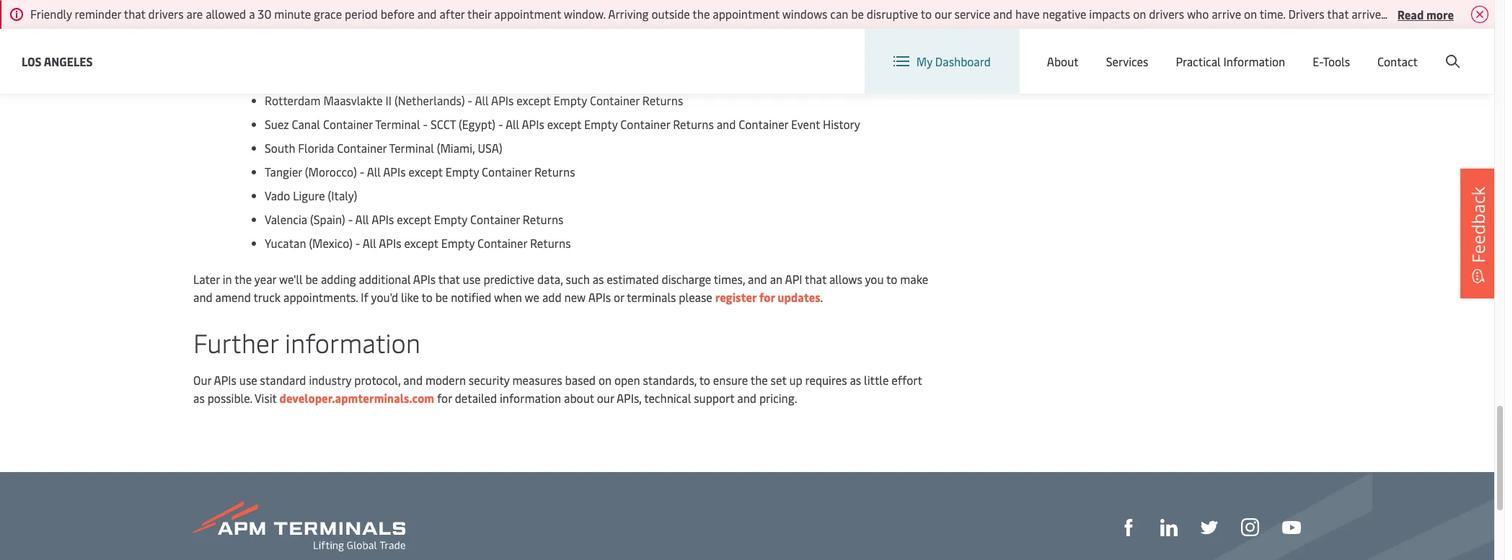 Task type: describe. For each thing, give the bounding box(es) containing it.
create
[[1389, 42, 1422, 58]]

1 horizontal spatial all
[[367, 164, 381, 180]]

truck
[[253, 289, 281, 305]]

support
[[694, 390, 735, 406]]

you
[[865, 271, 884, 287]]

history
[[823, 116, 860, 132]]

ii
[[386, 93, 392, 108]]

facebook image
[[1120, 519, 1137, 536]]

los
[[22, 53, 42, 69]]

los angeles
[[22, 53, 93, 69]]

our
[[193, 372, 211, 388]]

valencia
[[265, 212, 307, 227]]

0 vertical spatial our
[[935, 6, 952, 22]]

2 their from the left
[[1425, 6, 1449, 22]]

services
[[1106, 53, 1149, 69]]

as inside later in the year we'll be adding additional apis that use predictive data, such as estimated discharge times, and an api that allows you to make and amend truck appointments. if you'd like to be notified when we add new apis or terminals please
[[593, 271, 604, 287]]

apis down the south florida container terminal (miami, usa)
[[383, 164, 406, 180]]

possible.
[[207, 390, 252, 406]]

- right (egypt)
[[498, 116, 503, 132]]

2 drivers from the left
[[1149, 6, 1184, 22]]

apis inside our apis use standard industry protocol, and modern security measures based on open standards, to ensure the set up requires as little effort as possible. visit
[[214, 372, 236, 388]]

1 vertical spatial information
[[500, 390, 561, 406]]

modern
[[426, 372, 466, 388]]

2 outside from the left
[[1384, 6, 1423, 22]]

my
[[917, 53, 933, 69]]

impacts
[[1089, 6, 1130, 22]]

global menu button
[[1185, 28, 1296, 72]]

read more button
[[1398, 5, 1454, 23]]

0 vertical spatial all
[[352, 21, 366, 37]]

apis up yucatan (mexico) - all apis except empty container returns
[[372, 212, 394, 227]]

practical information
[[1176, 53, 1285, 69]]

after
[[440, 6, 465, 22]]

further information
[[193, 325, 421, 360]]

instagram link
[[1241, 517, 1259, 536]]

open
[[614, 372, 640, 388]]

developer.apmterminals.com for detailed information about our apis, technical support and pricing.
[[280, 390, 797, 406]]

contact
[[1378, 53, 1418, 69]]

that up "notified"
[[438, 271, 460, 287]]

switch location
[[1089, 42, 1170, 58]]

about
[[564, 390, 594, 406]]

(spain)
[[310, 212, 345, 227]]

to inside our apis use standard industry protocol, and modern security measures based on open standards, to ensure the set up requires as little effort as possible. visit
[[699, 372, 710, 388]]

to right like at the left bottom of page
[[422, 289, 433, 305]]

to right disruptive
[[921, 6, 932, 22]]

1 appointment from the left
[[494, 6, 561, 22]]

reminder
[[75, 6, 121, 22]]

up
[[789, 372, 803, 388]]

in
[[223, 271, 232, 287]]

feedback button
[[1461, 168, 1497, 298]]

youtube image
[[1282, 522, 1301, 535]]

linkedin image
[[1160, 519, 1178, 536]]

1 arrive from the left
[[1212, 6, 1241, 22]]

information
[[1224, 53, 1285, 69]]

canal
[[292, 116, 320, 132]]

instagram image
[[1241, 518, 1259, 536]]

practical
[[1176, 53, 1221, 69]]

account
[[1424, 42, 1467, 58]]

add
[[542, 289, 562, 305]]

and inside our apis use standard industry protocol, and modern security measures based on open standards, to ensure the set up requires as little effort as possible. visit
[[403, 372, 423, 388]]

2 arrive from the left
[[1352, 6, 1381, 22]]

we
[[525, 289, 540, 305]]

our apis use standard industry protocol, and modern security measures based on open standards, to ensure the set up requires as little effort as possible. visit
[[193, 372, 922, 406]]

(india)
[[310, 21, 342, 37]]

1 horizontal spatial the
[[693, 6, 710, 22]]

negative
[[1043, 6, 1087, 22]]

apis up (egypt)
[[491, 93, 514, 108]]

practical information button
[[1176, 29, 1285, 94]]

enquiry
[[513, 21, 552, 37]]

for for developer.apmterminals.com
[[437, 390, 452, 406]]

that right drivers
[[1327, 6, 1349, 22]]

arriving
[[608, 6, 649, 22]]

based
[[565, 372, 596, 388]]

please
[[679, 289, 712, 305]]

minute
[[274, 6, 311, 22]]

- left scct
[[423, 116, 428, 132]]

terminals
[[627, 289, 676, 305]]

tangier (morocco) - all apis except empty container returns
[[265, 164, 575, 180]]

new
[[564, 289, 586, 305]]

e-tools
[[1313, 53, 1350, 69]]

booking
[[468, 21, 510, 37]]

are
[[186, 6, 203, 22]]

feedback
[[1466, 186, 1490, 263]]

- up (egypt)
[[468, 93, 473, 108]]

yucatan (mexico) - all apis except empty container returns
[[265, 235, 571, 251]]

export
[[431, 21, 465, 37]]

1 their from the left
[[467, 6, 491, 22]]

terminal for (miami,
[[389, 140, 434, 156]]

appointments.
[[283, 289, 358, 305]]

measures
[[512, 372, 562, 388]]

friendly reminder that drivers are allowed a 30 minute grace period before and after their appointment window. arriving outside the appointment windows can be disruptive to our service and have negative impacts on drivers who arrive on time. drivers that arrive outside their appointme
[[30, 6, 1505, 22]]

that right reminder
[[124, 6, 145, 22]]

0 horizontal spatial as
[[193, 390, 205, 406]]

can
[[830, 6, 848, 22]]

effort
[[892, 372, 922, 388]]

about
[[1047, 53, 1079, 69]]

my dashboard button
[[893, 29, 991, 94]]

estimated
[[607, 271, 659, 287]]

standard
[[260, 372, 306, 388]]

allows
[[829, 271, 862, 287]]

to right you
[[886, 271, 898, 287]]

vado ligure (italy)
[[265, 188, 357, 204]]



Task type: vqa. For each thing, say whether or not it's contained in the screenshot.
gusts
no



Task type: locate. For each thing, give the bounding box(es) containing it.
0 horizontal spatial all
[[352, 21, 366, 37]]

0 vertical spatial be
[[851, 6, 864, 22]]

all right (india) on the left of the page
[[352, 21, 366, 37]]

use inside our apis use standard industry protocol, and modern security measures based on open standards, to ensure the set up requires as little effort as possible. visit
[[239, 372, 257, 388]]

mumbai
[[265, 21, 307, 37]]

use up visit
[[239, 372, 257, 388]]

2 vertical spatial as
[[193, 390, 205, 406]]

predictive
[[484, 271, 534, 287]]

0 vertical spatial terminal
[[375, 116, 420, 132]]

florida
[[298, 140, 334, 156]]

as down the our
[[193, 390, 205, 406]]

2 horizontal spatial on
[[1244, 6, 1257, 22]]

linkedin__x28_alt_x29__3_ link
[[1160, 517, 1178, 536]]

0 vertical spatial the
[[693, 6, 710, 22]]

later
[[193, 271, 220, 287]]

little
[[864, 372, 889, 388]]

terminal
[[375, 116, 420, 132], [389, 140, 434, 156]]

set
[[771, 372, 787, 388]]

developer.apmterminals.com
[[280, 390, 434, 406]]

1 horizontal spatial on
[[1133, 6, 1146, 22]]

such
[[566, 271, 590, 287]]

(miami,
[[437, 140, 475, 156]]

all
[[352, 21, 366, 37], [506, 116, 519, 132], [367, 164, 381, 180]]

arrive right who on the top right
[[1212, 6, 1241, 22]]

1 drivers from the left
[[148, 6, 184, 22]]

as right such
[[593, 271, 604, 287]]

apis right (egypt)
[[522, 116, 544, 132]]

notified
[[451, 289, 491, 305]]

1 vertical spatial use
[[239, 372, 257, 388]]

standards,
[[643, 372, 697, 388]]

make
[[900, 271, 928, 287]]

2 horizontal spatial as
[[850, 372, 861, 388]]

to up the support
[[699, 372, 710, 388]]

be right the can at the top
[[851, 6, 864, 22]]

south
[[265, 140, 295, 156]]

windows
[[782, 6, 828, 22]]

twitter image
[[1201, 519, 1218, 536]]

0 horizontal spatial the
[[235, 271, 252, 287]]

(morocco) -
[[305, 164, 364, 180]]

0 horizontal spatial use
[[239, 372, 257, 388]]

allowed
[[206, 6, 246, 22]]

1 vertical spatial as
[[850, 372, 861, 388]]

be up appointments. on the bottom of the page
[[305, 271, 318, 287]]

maasvlakte
[[323, 93, 383, 108]]

1 vertical spatial our
[[597, 390, 614, 406]]

.
[[821, 289, 823, 305]]

appointment left window.
[[494, 6, 561, 22]]

e-
[[1313, 53, 1323, 69]]

container
[[590, 93, 640, 108], [323, 116, 373, 132], [621, 116, 670, 132], [739, 116, 788, 132], [337, 140, 387, 156], [482, 164, 532, 180], [470, 212, 520, 227], [478, 235, 527, 251]]

(egypt)
[[459, 116, 496, 132]]

all right (egypt)
[[506, 116, 519, 132]]

apmt footer logo image
[[193, 502, 405, 552]]

use
[[463, 271, 481, 287], [239, 372, 257, 388]]

outside
[[652, 6, 690, 22], [1384, 6, 1423, 22]]

service
[[955, 6, 991, 22]]

that up .
[[805, 271, 827, 287]]

their right after
[[467, 6, 491, 22]]

tangier
[[265, 164, 302, 180]]

empty
[[554, 93, 587, 108], [584, 116, 618, 132], [446, 164, 479, 180], [434, 212, 467, 227], [441, 235, 475, 251]]

yucatan
[[265, 235, 306, 251]]

time.
[[1260, 6, 1286, 22]]

apis right (india) on the left of the page
[[368, 21, 391, 37]]

1 horizontal spatial appointment
[[713, 6, 780, 22]]

apis left or
[[588, 289, 611, 305]]

1 vertical spatial for
[[437, 390, 452, 406]]

dashboard
[[935, 53, 991, 69]]

outside up create
[[1384, 6, 1423, 22]]

information up industry on the left of the page
[[285, 325, 421, 360]]

1 vertical spatial all
[[506, 116, 519, 132]]

0 horizontal spatial information
[[285, 325, 421, 360]]

1 vertical spatial be
[[305, 271, 318, 287]]

amend
[[215, 289, 251, 305]]

detailed
[[455, 390, 497, 406]]

2 horizontal spatial the
[[751, 372, 768, 388]]

their right read at the right top of the page
[[1425, 6, 1449, 22]]

additional apis
[[359, 271, 436, 287]]

who
[[1187, 6, 1209, 22]]

1 horizontal spatial our
[[935, 6, 952, 22]]

discharge
[[662, 271, 711, 287]]

period
[[345, 6, 378, 22]]

close alert image
[[1471, 6, 1489, 23]]

terminal up tangier (morocco) - all apis except empty container returns
[[389, 140, 434, 156]]

be
[[851, 6, 864, 22], [305, 271, 318, 287], [435, 289, 448, 305]]

0 horizontal spatial drivers
[[148, 6, 184, 22]]

1 outside from the left
[[652, 6, 690, 22]]

our left "service"
[[935, 6, 952, 22]]

grace
[[314, 6, 342, 22]]

before
[[381, 6, 415, 22]]

and
[[417, 6, 437, 22], [993, 6, 1013, 22], [717, 116, 736, 132], [748, 271, 767, 287], [193, 289, 213, 305], [403, 372, 423, 388], [737, 390, 757, 406]]

1 vertical spatial the
[[235, 271, 252, 287]]

terminal for -
[[375, 116, 420, 132]]

apis down valencia (spain) - all apis except empty container returns
[[379, 235, 401, 251]]

1 horizontal spatial outside
[[1384, 6, 1423, 22]]

0 horizontal spatial our
[[597, 390, 614, 406]]

2 vertical spatial the
[[751, 372, 768, 388]]

(italy)
[[328, 188, 357, 204]]

2 vertical spatial all
[[367, 164, 381, 180]]

all down the south florida container terminal (miami, usa)
[[367, 164, 381, 180]]

industry
[[309, 372, 352, 388]]

apis
[[368, 21, 391, 37], [491, 93, 514, 108], [522, 116, 544, 132], [383, 164, 406, 180], [372, 212, 394, 227], [379, 235, 401, 251], [588, 289, 611, 305], [214, 372, 236, 388]]

if
[[361, 289, 369, 305]]

friendly
[[30, 6, 72, 22]]

about button
[[1047, 29, 1079, 94]]

further
[[193, 325, 278, 360]]

the inside our apis use standard industry protocol, and modern security measures based on open standards, to ensure the set up requires as little effort as possible. visit
[[751, 372, 768, 388]]

terminal down ii
[[375, 116, 420, 132]]

0 horizontal spatial on
[[599, 372, 612, 388]]

apis inside later in the year we'll be adding additional apis that use predictive data, such as estimated discharge times, and an api that allows you to make and amend truck appointments. if you'd like to be notified when we add new apis or terminals please
[[588, 289, 611, 305]]

0 horizontal spatial be
[[305, 271, 318, 287]]

updates
[[778, 289, 821, 305]]

1 horizontal spatial be
[[435, 289, 448, 305]]

security
[[469, 372, 510, 388]]

drivers
[[148, 6, 184, 22], [1149, 6, 1184, 22]]

ligure
[[293, 188, 325, 204]]

e-tools button
[[1313, 29, 1350, 94]]

0 horizontal spatial for
[[437, 390, 452, 406]]

shape link
[[1120, 517, 1137, 536]]

our left apis, at the bottom of page
[[597, 390, 614, 406]]

0 horizontal spatial arrive
[[1212, 6, 1241, 22]]

for for register
[[759, 289, 775, 305]]

1 horizontal spatial for
[[759, 289, 775, 305]]

you'd
[[371, 289, 398, 305]]

0 horizontal spatial appointment
[[494, 6, 561, 22]]

location
[[1126, 42, 1170, 58]]

for down modern at left bottom
[[437, 390, 452, 406]]

1 horizontal spatial as
[[593, 271, 604, 287]]

on left the time.
[[1244, 6, 1257, 22]]

rotterdam
[[265, 93, 321, 108]]

use inside later in the year we'll be adding additional apis that use predictive data, such as estimated discharge times, and an api that allows you to make and amend truck appointments. if you'd like to be notified when we add new apis or terminals please
[[463, 271, 481, 287]]

appointme
[[1452, 6, 1505, 22]]

window.
[[564, 6, 606, 22]]

data,
[[537, 271, 563, 287]]

on left open
[[599, 372, 612, 388]]

apis up possible. on the bottom
[[214, 372, 236, 388]]

2 appointment from the left
[[713, 6, 780, 22]]

usa)
[[478, 140, 502, 156]]

1 horizontal spatial drivers
[[1149, 6, 1184, 22]]

0 horizontal spatial outside
[[652, 6, 690, 22]]

0 vertical spatial for
[[759, 289, 775, 305]]

- right (spain) at the top
[[348, 212, 353, 227]]

1 horizontal spatial information
[[500, 390, 561, 406]]

1 horizontal spatial use
[[463, 271, 481, 287]]

0 vertical spatial use
[[463, 271, 481, 287]]

drivers
[[1288, 6, 1325, 22]]

outside right arriving
[[652, 6, 690, 22]]

tools
[[1323, 53, 1350, 69]]

1 horizontal spatial arrive
[[1352, 6, 1381, 22]]

be left "notified"
[[435, 289, 448, 305]]

- right (india) on the left of the page
[[345, 21, 350, 37]]

for
[[759, 289, 775, 305], [437, 390, 452, 406]]

times,
[[714, 271, 745, 287]]

the inside later in the year we'll be adding additional apis that use predictive data, such as estimated discharge times, and an api that allows you to make and amend truck appointments. if you'd like to be notified when we add new apis or terminals please
[[235, 271, 252, 287]]

pricing.
[[759, 390, 797, 406]]

for down an on the right of page
[[759, 289, 775, 305]]

services button
[[1106, 29, 1149, 94]]

rotterdam maasvlakte ii (netherlands) - all apis except empty container returns
[[265, 93, 683, 108]]

2 horizontal spatial be
[[851, 6, 864, 22]]

as left little
[[850, 372, 861, 388]]

my dashboard
[[917, 53, 991, 69]]

later in the year we'll be adding additional apis that use predictive data, such as estimated discharge times, and an api that allows you to make and amend truck appointments. if you'd like to be notified when we add new apis or terminals please
[[193, 271, 928, 305]]

on inside our apis use standard industry protocol, and modern security measures based on open standards, to ensure the set up requires as little effort as possible. visit
[[599, 372, 612, 388]]

2 horizontal spatial all
[[506, 116, 519, 132]]

0 vertical spatial as
[[593, 271, 604, 287]]

1 vertical spatial terminal
[[389, 140, 434, 156]]

ensure
[[713, 372, 748, 388]]

valencia (spain) - all apis except empty container returns
[[265, 212, 564, 227]]

you tube link
[[1282, 518, 1301, 536]]

(mexico) -
[[309, 235, 360, 251]]

read
[[1398, 6, 1424, 22]]

vado
[[265, 188, 290, 204]]

login / create account
[[1350, 42, 1467, 58]]

on right impacts at the right top
[[1133, 6, 1146, 22]]

fill 44 link
[[1201, 517, 1218, 536]]

use up "notified"
[[463, 271, 481, 287]]

arrive up login
[[1352, 6, 1381, 22]]

information down measures
[[500, 390, 561, 406]]

switch location button
[[1065, 42, 1170, 58]]

1 horizontal spatial their
[[1425, 6, 1449, 22]]

0 vertical spatial information
[[285, 325, 421, 360]]

2 vertical spatial be
[[435, 289, 448, 305]]

0 horizontal spatial their
[[467, 6, 491, 22]]

drivers left who on the top right
[[1149, 6, 1184, 22]]

appointment left "windows"
[[713, 6, 780, 22]]

drivers left the are
[[148, 6, 184, 22]]



